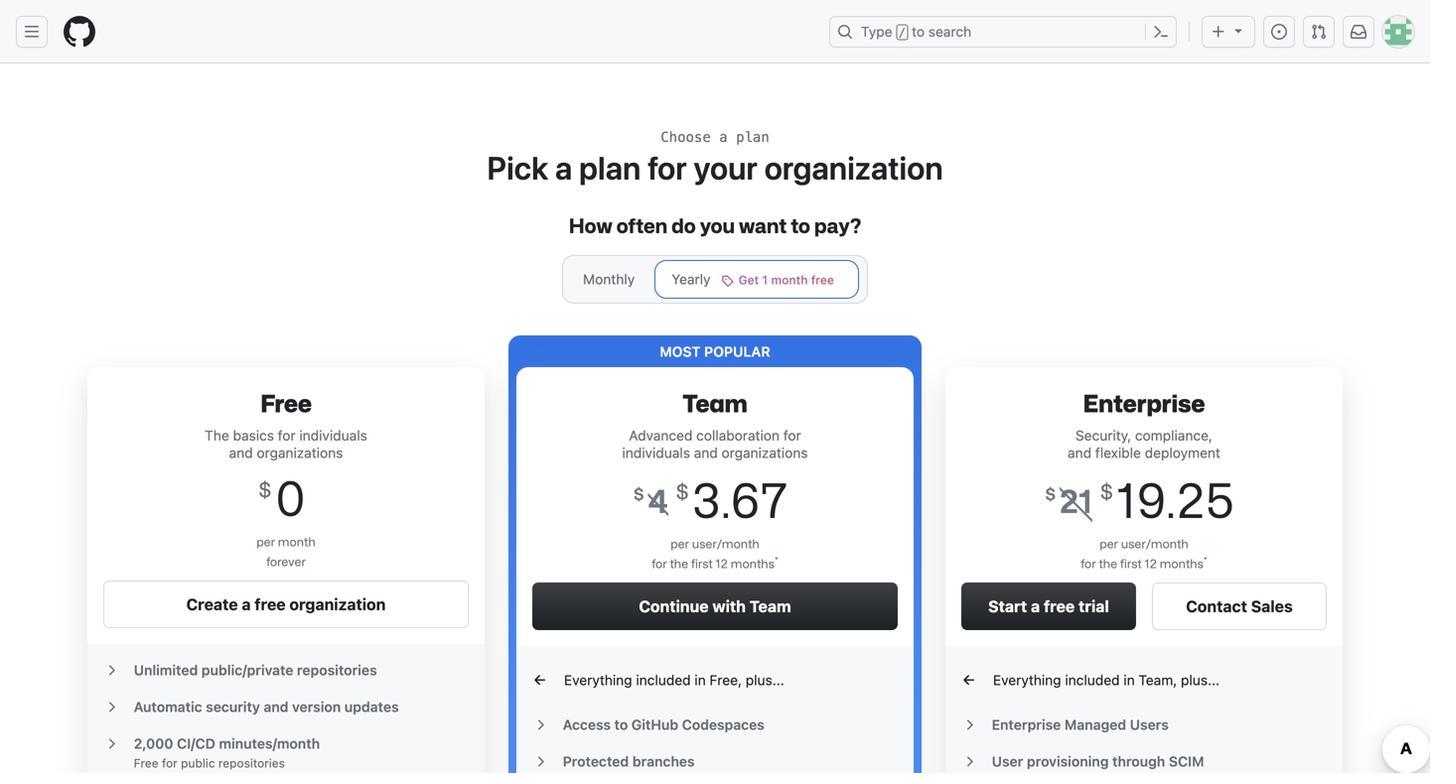 Task type: locate. For each thing, give the bounding box(es) containing it.
2 first from the left
[[1121, 559, 1142, 571]]

0 horizontal spatial to
[[615, 717, 628, 734]]

arrow left image
[[533, 673, 548, 689]]

plus... right free,
[[746, 673, 785, 689]]

to
[[912, 23, 925, 40], [791, 218, 811, 237], [615, 717, 628, 734]]

1 horizontal spatial enterprise
[[1084, 394, 1205, 417]]

to right /
[[912, 23, 925, 40]]

security, compliance, and flexible deployment
[[1068, 428, 1221, 461]]

the basics for individuals and organizations
[[205, 428, 367, 461]]

2 organizations from the left
[[722, 445, 808, 461]]

free inside 2,000 ci/cd minutes/month free for public repositories
[[134, 757, 159, 771]]

1 included from the left
[[636, 673, 691, 689]]

0 horizontal spatial free
[[134, 757, 159, 771]]

2 plus... from the left
[[1181, 673, 1220, 689]]

1 vertical spatial individuals
[[622, 445, 690, 461]]

month up forever
[[278, 537, 316, 549]]

1 vertical spatial enterprise
[[992, 717, 1061, 734]]

free down pay?
[[811, 273, 834, 287]]

everything up access
[[564, 673, 632, 689]]

a up your
[[719, 129, 728, 146]]

team up "collaboration"
[[683, 394, 748, 417]]

per inside per month forever
[[257, 537, 275, 549]]

and down basics
[[229, 445, 253, 461]]

enterprise up security, compliance, and flexible deployment
[[1084, 394, 1205, 417]]

per for 3.67
[[671, 539, 689, 551]]

chevron right image for user provisioning through scim
[[962, 755, 978, 770]]

arrow left image
[[962, 673, 978, 689]]

pay?
[[815, 218, 862, 237]]

homepage image
[[64, 16, 95, 48]]

2 horizontal spatial per
[[1100, 539, 1119, 551]]

organizations down "collaboration"
[[722, 445, 808, 461]]

for down choose
[[648, 149, 687, 187]]

for down 2,000 at the left bottom of the page
[[162, 757, 178, 771]]

choose
[[661, 129, 711, 146]]

how often do you want to pay? option group
[[562, 255, 868, 304]]

individuals down advanced
[[622, 445, 690, 461]]

create
[[186, 596, 238, 614]]

free
[[260, 394, 312, 417], [134, 757, 159, 771]]

1 everything from the left
[[564, 673, 632, 689]]

1 horizontal spatial months
[[1160, 559, 1204, 571]]

everything for 3.67
[[564, 673, 632, 689]]

12 for 3.67
[[716, 559, 728, 571]]

enterprise for enterprise
[[1084, 394, 1205, 417]]

1 horizontal spatial the
[[1099, 559, 1118, 571]]

0 horizontal spatial *
[[775, 557, 779, 566]]

the for 19.25
[[1099, 559, 1118, 571]]

per user/month for the first 12 months * down 19.25
[[1081, 539, 1208, 571]]

0 vertical spatial to
[[912, 23, 925, 40]]

2 the from the left
[[1099, 559, 1118, 571]]

per up forever
[[257, 537, 275, 549]]

chevron right image down arrow left image
[[962, 718, 978, 734]]

your
[[694, 149, 758, 187]]

1 horizontal spatial free
[[260, 394, 312, 417]]

choose a plan pick a plan for your organization
[[487, 129, 944, 187]]

individuals up 0
[[299, 428, 367, 444]]

1 horizontal spatial in
[[1124, 673, 1135, 689]]

individuals inside the basics for individuals and organizations
[[299, 428, 367, 444]]

for inside the basics for individuals and organizations
[[278, 428, 296, 444]]

everything
[[564, 673, 632, 689], [993, 673, 1062, 689]]

1 per user/month for the first 12 months * from the left
[[652, 539, 779, 571]]

0 horizontal spatial included
[[636, 673, 691, 689]]

free down 2,000 at the left bottom of the page
[[134, 757, 159, 771]]

and down security, at the right
[[1068, 445, 1092, 461]]

0 horizontal spatial repositories
[[218, 757, 285, 771]]

0 horizontal spatial in
[[695, 673, 706, 689]]

advanced collaboration for individuals and organizations
[[622, 428, 808, 461]]

1 vertical spatial organization
[[290, 596, 386, 614]]

free left trial
[[1044, 598, 1075, 616]]

1 horizontal spatial repositories
[[297, 663, 377, 679]]

free up the basics for individuals and organizations
[[260, 394, 312, 417]]

1 horizontal spatial plus...
[[1181, 673, 1220, 689]]

1 months from the left
[[731, 559, 775, 571]]

automatic
[[134, 699, 202, 716]]

1 horizontal spatial organization
[[765, 149, 944, 187]]

1 horizontal spatial everything
[[993, 673, 1062, 689]]

0 vertical spatial enterprise
[[1084, 394, 1205, 417]]

most popular
[[660, 344, 771, 360]]

user/month
[[692, 539, 760, 551], [1121, 539, 1189, 551]]

1 12 from the left
[[716, 559, 728, 571]]

1 horizontal spatial included
[[1065, 673, 1120, 689]]

individuals
[[299, 428, 367, 444], [622, 445, 690, 461]]

2 * from the left
[[1204, 557, 1208, 566]]

1 * from the left
[[775, 557, 779, 566]]

1 horizontal spatial plan
[[736, 129, 770, 146]]

a right create
[[242, 596, 251, 614]]

1 vertical spatial repositories
[[218, 757, 285, 771]]

through
[[1113, 754, 1166, 770]]

chevron right image left unlimited
[[103, 663, 119, 679]]

repositories down minutes/month
[[218, 757, 285, 771]]

12 down 19.25
[[1145, 559, 1157, 571]]

managed
[[1065, 717, 1127, 734]]

individuals inside the advanced collaboration for individuals and organizations
[[622, 445, 690, 461]]

2 user/month from the left
[[1121, 539, 1189, 551]]

contact sales
[[1186, 598, 1293, 616]]

0 vertical spatial month
[[771, 273, 808, 287]]

0 horizontal spatial plan
[[579, 149, 641, 187]]

free
[[811, 273, 834, 287], [255, 596, 286, 614], [1044, 598, 1075, 616]]

0 horizontal spatial per user/month for the first 12 months *
[[652, 539, 779, 571]]

a for trial
[[1031, 598, 1040, 616]]

included up access to github codespaces
[[636, 673, 691, 689]]

plan up 'how'
[[579, 149, 641, 187]]

in left the team,
[[1124, 673, 1135, 689]]

2 everything from the left
[[993, 673, 1062, 689]]

0 vertical spatial team
[[683, 394, 748, 417]]

*
[[775, 557, 779, 566], [1204, 557, 1208, 566]]

1 organizations from the left
[[257, 445, 343, 461]]

team
[[683, 394, 748, 417], [750, 598, 791, 616]]

0 horizontal spatial per
[[257, 537, 275, 549]]

4
[[648, 488, 668, 519]]

for up 'continue'
[[652, 559, 667, 571]]

and
[[229, 445, 253, 461], [694, 445, 718, 461], [1068, 445, 1092, 461], [264, 699, 289, 716]]

1 the from the left
[[670, 559, 689, 571]]

how
[[569, 218, 613, 237]]

and down "collaboration"
[[694, 445, 718, 461]]

updates
[[345, 699, 399, 716]]

2 horizontal spatial to
[[912, 23, 925, 40]]

21
[[1060, 488, 1093, 519]]

2 in from the left
[[1124, 673, 1135, 689]]

free for start a free trial
[[1044, 598, 1075, 616]]

0 horizontal spatial enterprise
[[992, 717, 1061, 734]]

triangle down image
[[1231, 22, 1247, 38]]

automatic security and version updates
[[134, 699, 399, 716]]

for right "collaboration"
[[784, 428, 801, 444]]

0 horizontal spatial organizations
[[257, 445, 343, 461]]

plan up your
[[736, 129, 770, 146]]

1 in from the left
[[695, 673, 706, 689]]

team right with
[[750, 598, 791, 616]]

0 vertical spatial repositories
[[297, 663, 377, 679]]

repositories up version
[[297, 663, 377, 679]]

per up 'continue'
[[671, 539, 689, 551]]

enterprise up user
[[992, 717, 1061, 734]]

plus...
[[746, 673, 785, 689], [1181, 673, 1220, 689]]

* up contact
[[1204, 557, 1208, 566]]

chevron right image left "automatic"
[[103, 700, 119, 716]]

plus image
[[1211, 24, 1227, 40]]

1 horizontal spatial user/month
[[1121, 539, 1189, 551]]

1 horizontal spatial month
[[771, 273, 808, 287]]

and inside the basics for individuals and organizations
[[229, 445, 253, 461]]

per month forever
[[257, 537, 316, 569]]

months up with
[[731, 559, 775, 571]]

chevron right image left the protected
[[533, 755, 548, 770]]

1 vertical spatial plan
[[579, 149, 641, 187]]

0 horizontal spatial 12
[[716, 559, 728, 571]]

chevron right image down arrow left icon
[[533, 718, 548, 734]]

basics
[[233, 428, 274, 444]]

0 horizontal spatial free
[[255, 596, 286, 614]]

enterprise for enterprise managed users
[[992, 717, 1061, 734]]

1 user/month from the left
[[692, 539, 760, 551]]

included
[[636, 673, 691, 689], [1065, 673, 1120, 689]]

popular
[[705, 344, 771, 360]]

chevron right image for unlimited public/private repositories
[[103, 663, 119, 679]]

sales
[[1252, 598, 1293, 616]]

repositories
[[297, 663, 377, 679], [218, 757, 285, 771]]

1 horizontal spatial free
[[811, 273, 834, 287]]

2 vertical spatial to
[[615, 717, 628, 734]]

0 horizontal spatial first
[[691, 559, 713, 571]]

12 for 19.25
[[1145, 559, 1157, 571]]

per
[[257, 537, 275, 549], [671, 539, 689, 551], [1100, 539, 1119, 551]]

for
[[648, 149, 687, 187], [278, 428, 296, 444], [784, 428, 801, 444], [652, 559, 667, 571], [1081, 559, 1097, 571], [162, 757, 178, 771]]

0 horizontal spatial user/month
[[692, 539, 760, 551]]

plan
[[736, 129, 770, 146], [579, 149, 641, 187]]

with
[[713, 598, 746, 616]]

get 1 month free
[[739, 273, 834, 287]]

0 horizontal spatial month
[[278, 537, 316, 549]]

the
[[670, 559, 689, 571], [1099, 559, 1118, 571]]

2 horizontal spatial free
[[1044, 598, 1075, 616]]

free inside how often do you want to pay? option group
[[811, 273, 834, 287]]

free for create a free organization
[[255, 596, 286, 614]]

access
[[563, 717, 611, 734]]

type
[[861, 23, 893, 40]]

organizations inside the basics for individuals and organizations
[[257, 445, 343, 461]]

everything included in team, plus...
[[993, 673, 1220, 689]]

plus... for 19.25
[[1181, 673, 1220, 689]]

included up managed
[[1065, 673, 1120, 689]]

tag image
[[720, 271, 735, 287]]

deployment
[[1145, 445, 1221, 461]]

1 horizontal spatial individuals
[[622, 445, 690, 461]]

2 included from the left
[[1065, 673, 1120, 689]]

12
[[716, 559, 728, 571], [1145, 559, 1157, 571]]

1 horizontal spatial to
[[791, 218, 811, 237]]

2,000
[[134, 736, 173, 753]]

for inside choose a plan pick a plan for your organization
[[648, 149, 687, 187]]

2 12 from the left
[[1145, 559, 1157, 571]]

1 horizontal spatial *
[[1204, 557, 1208, 566]]

to left github
[[615, 717, 628, 734]]

plus... right the team,
[[1181, 673, 1220, 689]]

month inside how often do you want to pay? option group
[[771, 273, 808, 287]]

to left pay?
[[791, 218, 811, 237]]

everything for 19.25
[[993, 673, 1062, 689]]

2 months from the left
[[1160, 559, 1204, 571]]

per user/month for the first 12 months * for 3.67
[[652, 539, 779, 571]]

continue
[[639, 598, 709, 616]]

notifications image
[[1351, 24, 1367, 40]]

0 horizontal spatial organization
[[290, 596, 386, 614]]

organization up pay?
[[765, 149, 944, 187]]

per user/month for the first 12 months *
[[652, 539, 779, 571], [1081, 539, 1208, 571]]

months
[[731, 559, 775, 571], [1160, 559, 1204, 571]]

chevron right image for enterprise managed users
[[962, 718, 978, 734]]

1 first from the left
[[691, 559, 713, 571]]

12 up continue with team link
[[716, 559, 728, 571]]

user/month down 19.25
[[1121, 539, 1189, 551]]

a right start
[[1031, 598, 1040, 616]]

unlimited public/private repositories
[[134, 663, 377, 679]]

branches
[[633, 754, 695, 770]]

0 horizontal spatial individuals
[[299, 428, 367, 444]]

0 horizontal spatial plus...
[[746, 673, 785, 689]]

1 vertical spatial to
[[791, 218, 811, 237]]

1 horizontal spatial per
[[671, 539, 689, 551]]

forever
[[266, 557, 306, 569]]

a inside start a free trial link
[[1031, 598, 1040, 616]]

organizations
[[257, 445, 343, 461], [722, 445, 808, 461]]

enterprise
[[1084, 394, 1205, 417], [992, 717, 1061, 734]]

1 horizontal spatial per user/month for the first 12 months *
[[1081, 539, 1208, 571]]

in
[[695, 673, 706, 689], [1124, 673, 1135, 689]]

organization
[[765, 149, 944, 187], [290, 596, 386, 614]]

2 per user/month for the first 12 months * from the left
[[1081, 539, 1208, 571]]

organization down forever
[[290, 596, 386, 614]]

chevron right image left user
[[962, 755, 978, 770]]

3.67
[[693, 480, 789, 527]]

everything included in free, plus...
[[564, 673, 785, 689]]

months up contact
[[1160, 559, 1204, 571]]

1
[[762, 273, 768, 287]]

for right basics
[[278, 428, 296, 444]]

security,
[[1076, 428, 1132, 444]]

codespaces
[[682, 717, 765, 734]]

user/month down 3.67
[[692, 539, 760, 551]]

1 vertical spatial month
[[278, 537, 316, 549]]

organizations up 0
[[257, 445, 343, 461]]

in left free,
[[695, 673, 706, 689]]

scim
[[1169, 754, 1205, 770]]

1 horizontal spatial first
[[1121, 559, 1142, 571]]

free down forever
[[255, 596, 286, 614]]

0 horizontal spatial months
[[731, 559, 775, 571]]

0 horizontal spatial the
[[670, 559, 689, 571]]

provisioning
[[1027, 754, 1109, 770]]

1 vertical spatial free
[[134, 757, 159, 771]]

chevron right image for access to github codespaces
[[533, 718, 548, 734]]

0 horizontal spatial everything
[[564, 673, 632, 689]]

for inside the advanced collaboration for individuals and organizations
[[784, 428, 801, 444]]

the up trial
[[1099, 559, 1118, 571]]

0 vertical spatial free
[[260, 394, 312, 417]]

per up trial
[[1100, 539, 1119, 551]]

1 horizontal spatial organizations
[[722, 445, 808, 461]]

included for 19.25
[[1065, 673, 1120, 689]]

1 plus... from the left
[[746, 673, 785, 689]]

the up 'continue'
[[670, 559, 689, 571]]

a inside create a free organization link
[[242, 596, 251, 614]]

month right 1 in the top of the page
[[771, 273, 808, 287]]

organizations inside the advanced collaboration for individuals and organizations
[[722, 445, 808, 461]]

a right pick
[[555, 149, 573, 187]]

0 vertical spatial individuals
[[299, 428, 367, 444]]

per user/month for the first 12 months * up continue with team link
[[652, 539, 779, 571]]

months for 19.25
[[1160, 559, 1204, 571]]

0 vertical spatial organization
[[765, 149, 944, 187]]

first down 19.25
[[1121, 559, 1142, 571]]

* down 3.67
[[775, 557, 779, 566]]

1 horizontal spatial 12
[[1145, 559, 1157, 571]]

chevron right image
[[103, 663, 119, 679], [103, 700, 119, 716], [533, 718, 548, 734], [962, 718, 978, 734], [103, 737, 119, 753], [533, 755, 548, 770], [962, 755, 978, 770]]

first up continue with team
[[691, 559, 713, 571]]

everything right arrow left image
[[993, 673, 1062, 689]]

1 horizontal spatial team
[[750, 598, 791, 616]]



Task type: describe. For each thing, give the bounding box(es) containing it.
yearly
[[672, 271, 715, 288]]

continue with team
[[639, 598, 791, 616]]

minutes/month
[[219, 736, 320, 753]]

how often do you want to pay?
[[569, 218, 862, 237]]

the
[[205, 428, 229, 444]]

start a free trial
[[989, 598, 1110, 616]]

github
[[632, 717, 679, 734]]

get
[[739, 273, 759, 287]]

organization inside create a free organization link
[[290, 596, 386, 614]]

start a free trial link
[[962, 583, 1137, 631]]

/
[[899, 26, 906, 40]]

user/month for 3.67
[[692, 539, 760, 551]]

compliance,
[[1136, 428, 1213, 444]]

create a free organization
[[186, 596, 386, 614]]

1 vertical spatial team
[[750, 598, 791, 616]]

first for 3.67
[[691, 559, 713, 571]]

security
[[206, 699, 260, 716]]

free,
[[710, 673, 742, 689]]

per for 19.25
[[1100, 539, 1119, 551]]

for inside 2,000 ci/cd minutes/month free for public repositories
[[162, 757, 178, 771]]

user
[[992, 754, 1024, 770]]

want
[[739, 218, 787, 237]]

chevron right image left 2,000 at the left bottom of the page
[[103, 737, 119, 753]]

ci/cd
[[177, 736, 216, 753]]

month inside per month forever
[[278, 537, 316, 549]]

enterprise managed users
[[992, 717, 1169, 734]]

pick
[[487, 149, 548, 187]]

public/private
[[202, 663, 294, 679]]

protected branches
[[563, 754, 695, 770]]

search
[[929, 23, 972, 40]]

git pull request image
[[1311, 24, 1327, 40]]

often
[[617, 218, 668, 237]]

create a free organization link
[[103, 581, 469, 629]]

type / to search
[[861, 23, 972, 40]]

plus... for 3.67
[[746, 673, 785, 689]]

for up trial
[[1081, 559, 1097, 571]]

user provisioning through scim
[[992, 754, 1205, 770]]

start
[[989, 598, 1027, 616]]

flexible
[[1096, 445, 1141, 461]]

do
[[672, 218, 696, 237]]

users
[[1130, 717, 1169, 734]]

repositories inside 2,000 ci/cd minutes/month free for public repositories
[[218, 757, 285, 771]]

individuals for team
[[622, 445, 690, 461]]

in for 3.67
[[695, 673, 706, 689]]

included for 3.67
[[636, 673, 691, 689]]

and up minutes/month
[[264, 699, 289, 716]]

continue with team link
[[533, 583, 898, 631]]

user/month for 19.25
[[1121, 539, 1189, 551]]

contact sales link
[[1152, 583, 1327, 631]]

chevron right image for protected branches
[[533, 755, 548, 770]]

0 vertical spatial plan
[[736, 129, 770, 146]]

trial
[[1079, 598, 1110, 616]]

chevron right image for automatic security and version updates
[[103, 700, 119, 716]]

monthly
[[583, 271, 635, 288]]

organizations for free
[[257, 445, 343, 461]]

months for 3.67
[[731, 559, 775, 571]]

per user/month for the first 12 months * for 19.25
[[1081, 539, 1208, 571]]

collaboration
[[697, 428, 780, 444]]

most
[[660, 344, 701, 360]]

organizations for team
[[722, 445, 808, 461]]

team,
[[1139, 673, 1178, 689]]

access to github codespaces
[[563, 717, 765, 734]]

in for 19.25
[[1124, 673, 1135, 689]]

version
[[292, 699, 341, 716]]

unlimited
[[134, 663, 198, 679]]

19.25
[[1117, 480, 1235, 527]]

protected
[[563, 754, 629, 770]]

public
[[181, 757, 215, 771]]

you
[[700, 218, 735, 237]]

issue opened image
[[1272, 24, 1288, 40]]

* for 19.25
[[1204, 557, 1208, 566]]

* for 3.67
[[775, 557, 779, 566]]

a for organization
[[242, 596, 251, 614]]

2,000 ci/cd minutes/month free for public repositories
[[134, 736, 320, 771]]

0
[[275, 478, 306, 525]]

0 horizontal spatial team
[[683, 394, 748, 417]]

individuals for free
[[299, 428, 367, 444]]

advanced
[[629, 428, 693, 444]]

the for 3.67
[[670, 559, 689, 571]]

first for 19.25
[[1121, 559, 1142, 571]]

and inside security, compliance, and flexible deployment
[[1068, 445, 1092, 461]]

organization inside choose a plan pick a plan for your organization
[[765, 149, 944, 187]]

a for pick
[[719, 129, 728, 146]]

contact
[[1186, 598, 1248, 616]]

and inside the advanced collaboration for individuals and organizations
[[694, 445, 718, 461]]

command palette image
[[1153, 24, 1169, 40]]



Task type: vqa. For each thing, say whether or not it's contained in the screenshot.
SCIM
yes



